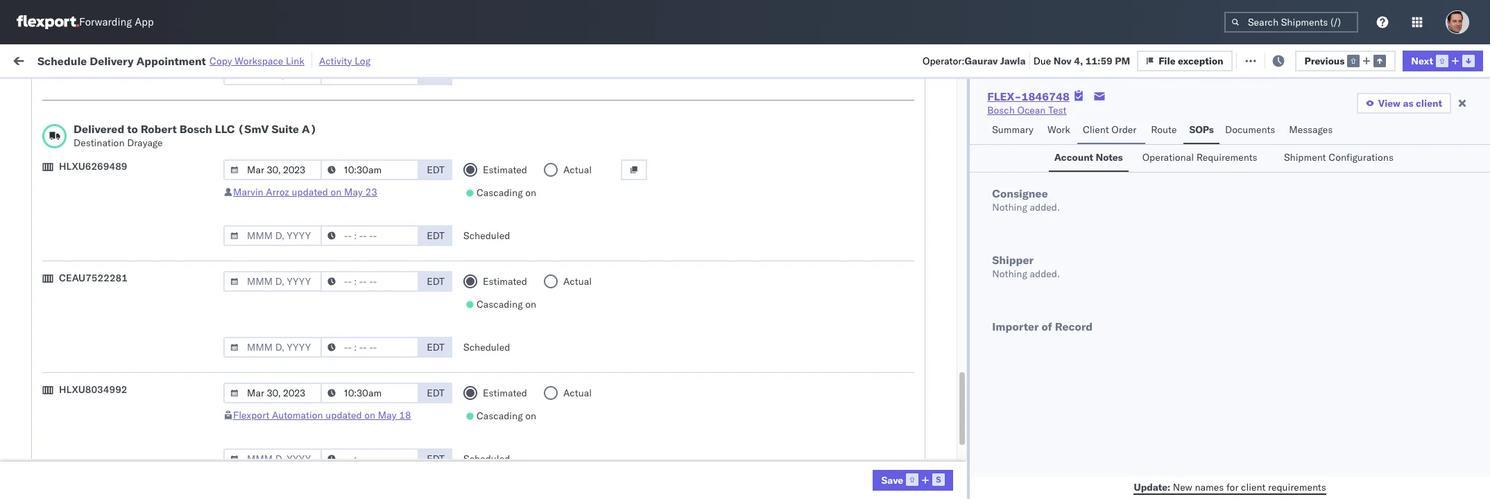 Task type: locate. For each thing, give the bounding box(es) containing it.
2 vertical spatial cascading
[[477, 410, 523, 423]]

1 vertical spatial upload
[[32, 288, 63, 301]]

2 confirm from the top
[[32, 411, 67, 423]]

pm up "4:00 pm pst, dec 23, 2022"
[[291, 350, 307, 363]]

customs down ceau7522281
[[66, 288, 105, 301]]

3 cascading from the top
[[477, 410, 523, 423]]

customs for 11:00
[[66, 288, 105, 301]]

2 upload from the top
[[32, 288, 63, 301]]

3 ceau7522281, hlxu6269489, hlxu8034992 from the top
[[1010, 258, 1226, 271]]

1 11:59 pm pst, dec 13, 2022 from the top
[[262, 320, 395, 332]]

1 vertical spatial account
[[786, 472, 822, 485]]

1889466 for schedule pickup from los angeles, ca
[[931, 320, 973, 332]]

4 1889466 from the top
[[931, 411, 973, 424]]

automation
[[272, 410, 323, 422]]

resize handle column header
[[237, 108, 254, 500], [419, 108, 436, 500], [477, 108, 494, 500], [584, 108, 600, 500], [691, 108, 707, 500], [855, 108, 872, 500], [987, 108, 1003, 500], [1094, 108, 1110, 500], [1299, 108, 1316, 500], [1406, 108, 1423, 500], [1456, 108, 1472, 500]]

added.
[[1030, 201, 1061, 214], [1030, 268, 1061, 280]]

4,
[[1075, 54, 1084, 67], [354, 167, 363, 179], [354, 197, 363, 210], [354, 228, 363, 241], [354, 259, 363, 271]]

0 vertical spatial schedule delivery appointment link
[[32, 227, 171, 241]]

upload for 12:00 am pdt, aug 19, 2022
[[32, 136, 63, 148]]

MMM D, YYYY text field
[[224, 160, 322, 180], [224, 226, 322, 246], [224, 271, 322, 292], [224, 337, 322, 358], [224, 383, 322, 404], [224, 449, 322, 470]]

added. down the "shipper"
[[1030, 268, 1061, 280]]

2 11:59 pm pst, dec 13, 2022 from the top
[[262, 350, 395, 363]]

2 vertical spatial estimated
[[483, 387, 528, 400]]

dec down "11:00 pm pst, nov 8, 2022"
[[333, 320, 351, 332]]

cascading for marvin arroz updated on may 23
[[477, 187, 523, 199]]

schedule pickup from los angeles, ca link down ceau7522281
[[32, 318, 203, 332]]

schedule delivery appointment button up ceau7522281
[[32, 227, 171, 242]]

1 horizontal spatial for
[[1227, 481, 1239, 494]]

from down hlxu6269489
[[108, 197, 128, 209]]

los
[[131, 166, 146, 179], [131, 197, 146, 209], [131, 258, 146, 270], [131, 319, 146, 331], [125, 380, 141, 393], [131, 441, 146, 454]]

edt
[[427, 164, 445, 176], [427, 230, 445, 242], [427, 276, 445, 288], [427, 342, 445, 354], [427, 387, 445, 400], [427, 453, 445, 466]]

upload customs clearance documents button for 12:00 am pdt, aug 19, 2022
[[32, 135, 205, 150]]

0 vertical spatial upload
[[32, 136, 63, 148]]

2 upload customs clearance documents link from the top
[[32, 288, 205, 302]]

2 vertical spatial -- : -- -- text field
[[321, 271, 419, 292]]

2 cascading on from the top
[[477, 298, 537, 311]]

pickup up ceau7522281
[[76, 258, 105, 270]]

am for pdt,
[[291, 136, 307, 149]]

0 vertical spatial am
[[291, 136, 307, 149]]

schedule pickup from los angeles, ca link down destination
[[32, 166, 203, 179]]

1 vertical spatial may
[[378, 410, 397, 422]]

flex-1889466
[[901, 320, 973, 332], [901, 350, 973, 363], [901, 381, 973, 393], [901, 411, 973, 424]]

0 vertical spatial hlxu6269489,
[[1084, 167, 1155, 179]]

flex-1889466 button
[[879, 316, 976, 336], [879, 316, 976, 336], [879, 347, 976, 366], [879, 347, 976, 366], [879, 377, 976, 397], [879, 377, 976, 397], [879, 408, 976, 427], [879, 408, 976, 427]]

upload customs clearance documents link for 11:00 pm pst, nov 8, 2022
[[32, 288, 205, 302]]

client up the actions
[[1417, 97, 1443, 110]]

confirm for confirm pickup from los angeles, ca
[[32, 380, 67, 393]]

schedule delivery appointment up confirm pickup from los angeles, ca link
[[32, 349, 171, 362]]

1 ceau7522281, hlxu6269489, hlxu8034992 from the top
[[1010, 167, 1226, 179]]

2 vertical spatial actual
[[564, 387, 592, 400]]

upload customs clearance documents
[[32, 136, 205, 148], [32, 288, 205, 301]]

0 vertical spatial gaurav jawla
[[1323, 136, 1381, 149]]

3 1889466 from the top
[[931, 381, 973, 393]]

6 fcl from the top
[[531, 350, 549, 363]]

file exception down search shipments (/) text box
[[1253, 54, 1318, 66]]

1 resize handle column header from the left
[[237, 108, 254, 500]]

2 estimated from the top
[[483, 276, 528, 288]]

flex-1660288
[[901, 136, 973, 149]]

nothing inside shipper nothing added.
[[993, 268, 1028, 280]]

1 vertical spatial updated
[[326, 410, 362, 422]]

1 vertical spatial -- : -- -- text field
[[321, 160, 419, 180]]

1 horizontal spatial numbers
[[1168, 112, 1202, 122]]

2 scheduled from the top
[[464, 230, 510, 242]]

schedule pickup from los angeles, ca down hlxu6269489
[[32, 197, 203, 209]]

account left karl
[[786, 472, 822, 485]]

integration
[[714, 472, 762, 485]]

gaurav for caiu7969337
[[1323, 136, 1354, 149]]

documents
[[1226, 124, 1276, 136], [155, 136, 205, 148], [155, 288, 205, 301]]

-- : -- -- text field up "24,"
[[321, 383, 419, 404]]

customs up hlxu6269489
[[66, 136, 105, 148]]

gaurav jawla for ymluw236679313
[[1323, 136, 1381, 149]]

1 clearance from the top
[[108, 136, 152, 148]]

2 vertical spatial gaurav
[[1323, 167, 1354, 179]]

4 -- : -- -- text field from the top
[[321, 449, 419, 470]]

2 flex-1889466 from the top
[[901, 350, 973, 363]]

0 vertical spatial updated
[[292, 186, 328, 199]]

upload
[[32, 136, 63, 148], [32, 288, 63, 301]]

edt for 4th mmm d, yyyy text field from the bottom
[[427, 276, 445, 288]]

copy workspace link button
[[210, 54, 305, 67]]

flex-2130387
[[901, 472, 973, 485]]

los for 5th schedule pickup from los angeles, ca button from the bottom of the page
[[131, 166, 146, 179]]

los for second schedule pickup from los angeles, ca button from the bottom
[[131, 319, 146, 331]]

- left karl
[[825, 472, 831, 485]]

delivery up ceau7522281
[[76, 227, 111, 240]]

cascading on for marvin arroz updated on may 23
[[477, 187, 537, 199]]

3 flex-1889466 from the top
[[901, 381, 973, 393]]

schedule pickup from los angeles, ca link
[[32, 166, 203, 179], [32, 196, 203, 210], [32, 257, 203, 271], [32, 318, 203, 332], [32, 440, 203, 454]]

1 schedule pickup from los angeles, ca link from the top
[[32, 166, 203, 179]]

numbers inside the container numbers button
[[1050, 112, 1084, 122]]

2 ceau7522281, hlxu6269489, hlxu8034992 from the top
[[1010, 197, 1226, 210]]

upload for 11:00 pm pst, nov 8, 2022
[[32, 288, 63, 301]]

1 vertical spatial hlxu6269489,
[[1084, 197, 1155, 210]]

actual for marvin arroz updated on may 23
[[564, 164, 592, 176]]

schedule delivery appointment up ceau7522281
[[32, 227, 171, 240]]

2 vertical spatial ceau7522281,
[[1010, 258, 1082, 271]]

3 schedule pickup from los angeles, ca link from the top
[[32, 257, 203, 271]]

clearance down workitem button
[[108, 136, 152, 148]]

0 vertical spatial 13,
[[353, 320, 368, 332]]

1 horizontal spatial exception
[[1273, 54, 1318, 66]]

4 11:59 pm pdt, nov 4, 2022 from the top
[[262, 259, 389, 271]]

1 vertical spatial actual
[[564, 276, 592, 288]]

8 fcl from the top
[[531, 411, 549, 424]]

schedule pickup from los angeles, ca link down confirm delivery button
[[32, 440, 203, 454]]

1 vertical spatial nothing
[[993, 268, 1028, 280]]

1 vertical spatial estimated
[[483, 276, 528, 288]]

1 upload customs clearance documents link from the top
[[32, 135, 205, 149]]

pdt, for first schedule pickup from los angeles, ca link
[[309, 167, 331, 179]]

dec for confirm pickup from los angeles, ca
[[327, 381, 345, 393]]

1 horizontal spatial file
[[1253, 54, 1270, 66]]

11:59 down 6:00
[[262, 442, 289, 454]]

pdt, down marvin arroz updated on may 23 button
[[309, 228, 331, 241]]

11:59 pm pst, dec 13, 2022 for schedule delivery appointment
[[262, 350, 395, 363]]

2 vertical spatial appointment
[[114, 349, 171, 362]]

3 ceau7522281, from the top
[[1010, 258, 1082, 271]]

nothing for consignee
[[993, 201, 1028, 214]]

2 vertical spatial hlxu6269489,
[[1084, 258, 1155, 271]]

to
[[127, 122, 138, 136]]

4 flex-1889466 from the top
[[901, 411, 973, 424]]

workitem
[[15, 112, 52, 122]]

delivery for 11:59 pm pdt, nov 4, 2022
[[76, 227, 111, 240]]

jawla left due
[[1001, 54, 1026, 67]]

cascading for flexport automation updated on may 18
[[477, 410, 523, 423]]

11:59 up 4:00
[[262, 350, 289, 363]]

jawla up configurations in the right top of the page
[[1357, 136, 1381, 149]]

18
[[399, 410, 411, 422]]

hlxu6269489, down 'test123456'
[[1084, 197, 1155, 210]]

2022 up 23
[[365, 167, 389, 179]]

0 vertical spatial cascading on
[[477, 187, 537, 199]]

scheduled
[[464, 69, 510, 81], [464, 230, 510, 242], [464, 342, 510, 354], [464, 453, 510, 466]]

schedule delivery appointment button up confirm pickup from los angeles, ca link
[[32, 349, 171, 364]]

upload customs clearance documents down ceau7522281
[[32, 288, 205, 301]]

1 horizontal spatial client
[[1417, 97, 1443, 110]]

added. inside shipper nothing added.
[[1030, 268, 1061, 280]]

schedule delivery appointment button for 11:59 pm pdt, nov 4, 2022
[[32, 227, 171, 242]]

suite
[[272, 122, 299, 136]]

760
[[256, 54, 274, 66]]

0 vertical spatial 11:59 pm pst, dec 13, 2022
[[262, 320, 395, 332]]

2023
[[368, 442, 392, 454]]

1 gaurav jawla from the top
[[1323, 136, 1381, 149]]

0 vertical spatial confirm
[[32, 380, 67, 393]]

2 added. from the top
[[1030, 268, 1061, 280]]

may for 18
[[378, 410, 397, 422]]

from up confirm delivery link
[[102, 380, 123, 393]]

pickup for the confirm pickup from los angeles, ca button
[[70, 380, 100, 393]]

pst, down "4:00 pm pst, dec 23, 2022"
[[304, 411, 325, 424]]

pickup inside confirm pickup from los angeles, ca link
[[70, 380, 100, 393]]

may for 23
[[344, 186, 363, 199]]

messages
[[1290, 124, 1334, 136]]

2 vertical spatial ceau7522281, hlxu6269489, hlxu8034992
[[1010, 258, 1226, 271]]

schedule pickup from los angeles, ca link down hlxu6269489
[[32, 196, 203, 210]]

flex-1889466 for schedule delivery appointment
[[901, 350, 973, 363]]

schedule delivery appointment
[[32, 227, 171, 240], [32, 349, 171, 362]]

0 vertical spatial account
[[1055, 151, 1094, 164]]

schedule delivery appointment link for 11:59 pm pdt, nov 4, 2022
[[32, 227, 171, 241]]

schedule pickup from los angeles, ca down ceau7522281
[[32, 319, 203, 331]]

pickup down confirm delivery button
[[76, 441, 105, 454]]

0 vertical spatial jawla
[[1001, 54, 1026, 67]]

for
[[133, 86, 145, 96], [1227, 481, 1239, 494]]

0 vertical spatial customs
[[66, 136, 105, 148]]

activity
[[319, 54, 352, 67]]

hlxu6269489, for 2nd schedule pickup from los angeles, ca link from the top
[[1084, 197, 1155, 210]]

-- : -- -- text field
[[321, 65, 419, 85], [321, 160, 419, 180], [321, 271, 419, 292]]

1 vertical spatial schedule delivery appointment
[[32, 349, 171, 362]]

1 vertical spatial upload customs clearance documents link
[[32, 288, 205, 302]]

numbers up sops
[[1168, 112, 1202, 122]]

at
[[276, 54, 285, 66]]

upload customs clearance documents button down workitem button
[[32, 135, 205, 150]]

13, up 23,
[[353, 350, 368, 363]]

scheduled for ceau7522281
[[464, 342, 510, 354]]

upload customs clearance documents button down ceau7522281
[[32, 288, 205, 303]]

gaurav
[[965, 54, 998, 67], [1323, 136, 1354, 149], [1323, 167, 1354, 179]]

1 vertical spatial ceau7522281,
[[1010, 197, 1082, 210]]

1 vertical spatial customs
[[66, 288, 105, 301]]

4 edt from the top
[[427, 342, 445, 354]]

pst, for confirm pickup from los angeles, ca link
[[303, 381, 324, 393]]

1 vertical spatial confirm
[[32, 411, 67, 423]]

1 customs from the top
[[66, 136, 105, 148]]

schedule delivery appointment link up ceau7522281
[[32, 227, 171, 241]]

ocean fcl
[[500, 167, 549, 179], [500, 197, 549, 210], [500, 228, 549, 241], [500, 259, 549, 271], [500, 289, 549, 302], [500, 350, 549, 363], [500, 381, 549, 393], [500, 411, 549, 424]]

1 hlxu6269489, from the top
[[1084, 167, 1155, 179]]

ceau7522281, for third schedule pickup from los angeles, ca link from the top of the page
[[1010, 258, 1082, 271]]

4 scheduled from the top
[[464, 453, 510, 466]]

nothing
[[993, 201, 1028, 214], [993, 268, 1028, 280]]

ca
[[190, 166, 203, 179], [190, 197, 203, 209], [190, 258, 203, 270], [190, 319, 203, 331], [184, 380, 197, 393], [190, 441, 203, 454]]

exception
[[1273, 54, 1318, 66], [1179, 54, 1224, 67]]

numbers up client
[[1050, 112, 1084, 122]]

file down search shipments (/) text box
[[1253, 54, 1270, 66]]

1 vertical spatial cascading
[[477, 298, 523, 311]]

Search Work text field
[[1024, 50, 1175, 70]]

nov down aug
[[333, 167, 352, 179]]

origin
[[1419, 472, 1445, 485]]

1 vertical spatial jawla
[[1357, 136, 1381, 149]]

edt for 4th mmm d, yyyy text field
[[427, 342, 445, 354]]

1 confirm from the top
[[32, 380, 67, 393]]

from up ceau7522281
[[108, 258, 128, 270]]

am down a) on the left top of page
[[291, 136, 307, 149]]

los for fifth schedule pickup from los angeles, ca button from the top
[[131, 441, 146, 454]]

8 resize handle column header from the left
[[1094, 108, 1110, 500]]

0 horizontal spatial -
[[825, 472, 831, 485]]

1 numbers from the left
[[1050, 112, 1084, 122]]

ca for second schedule pickup from los angeles, ca button from the bottom
[[190, 319, 203, 331]]

agent
[[1448, 472, 1474, 485]]

pdt, down a) on the left top of page
[[310, 136, 332, 149]]

1 schedule delivery appointment link from the top
[[32, 227, 171, 241]]

pst, for confirm delivery link
[[304, 411, 325, 424]]

schedule delivery appointment link for 11:59 pm pst, dec 13, 2022
[[32, 349, 171, 363]]

1 nothing from the top
[[993, 201, 1028, 214]]

3 actual from the top
[[564, 387, 592, 400]]

track
[[354, 54, 376, 66]]

12:00
[[262, 136, 289, 149]]

flex-1660288 button
[[879, 133, 976, 152], [879, 133, 976, 152]]

actual for flexport automation updated on may 18
[[564, 387, 592, 400]]

0 vertical spatial ceau7522281,
[[1010, 167, 1082, 179]]

0 vertical spatial estimated
[[483, 164, 528, 176]]

0 vertical spatial -- : -- -- text field
[[321, 65, 419, 85]]

los inside confirm pickup from los angeles, ca link
[[125, 380, 141, 393]]

numbers
[[1050, 112, 1084, 122], [1168, 112, 1202, 122]]

client inside view as client button
[[1417, 97, 1443, 110]]

1 vertical spatial clearance
[[108, 288, 152, 301]]

0 vertical spatial ceau7522281, hlxu6269489, hlxu8034992
[[1010, 167, 1226, 179]]

deadline
[[262, 112, 296, 122]]

2 1889466 from the top
[[931, 350, 973, 363]]

container
[[1010, 112, 1047, 122]]

1 vertical spatial cascading on
[[477, 298, 537, 311]]

flex-1889466 for confirm pickup from los angeles, ca
[[901, 381, 973, 393]]

configurations
[[1329, 151, 1394, 164]]

11:59
[[1086, 54, 1113, 67], [262, 167, 289, 179], [262, 197, 289, 210], [262, 228, 289, 241], [262, 259, 289, 271], [262, 320, 289, 332], [262, 350, 289, 363], [262, 442, 289, 454]]

integration test account - karl lagerfeld
[[714, 472, 895, 485]]

lhuu7894563, uetu5238478
[[1010, 319, 1152, 332]]

-- : -- -- text field down 23
[[321, 226, 419, 246]]

of
[[1042, 320, 1053, 334]]

pm right the arroz
[[291, 197, 307, 210]]

1 upload customs clearance documents from the top
[[32, 136, 205, 148]]

clearance for 12:00 am pdt, aug 19, 2022
[[108, 136, 152, 148]]

upload customs clearance documents for 11:00
[[32, 288, 205, 301]]

0 horizontal spatial numbers
[[1050, 112, 1084, 122]]

1 vertical spatial appointment
[[114, 227, 171, 240]]

account
[[1055, 151, 1094, 164], [786, 472, 822, 485]]

3 11:59 pm pdt, nov 4, 2022 from the top
[[262, 228, 389, 241]]

2022 down 23
[[365, 228, 389, 241]]

schedule pickup from los angeles, ca down destination
[[32, 166, 203, 179]]

shipper nothing added.
[[993, 253, 1061, 280]]

mbl/mawb numbers button
[[1110, 109, 1302, 123]]

los for 3rd schedule pickup from los angeles, ca button from the top
[[131, 258, 146, 270]]

1 1889466 from the top
[[931, 320, 973, 332]]

1 upload from the top
[[32, 136, 63, 148]]

2 nothing from the top
[[993, 268, 1028, 280]]

11:59 pm pdt, nov 4, 2022 down marvin arroz updated on may 23 button
[[262, 228, 389, 241]]

schedule pickup from los angeles, ca down confirm delivery button
[[32, 441, 203, 454]]

dec left "24,"
[[327, 411, 346, 424]]

ca for the confirm pickup from los angeles, ca button
[[184, 380, 197, 393]]

activity log button
[[319, 53, 371, 69]]

schedule delivery appointment link
[[32, 227, 171, 241], [32, 349, 171, 363]]

ceau7522281, hlxu6269489, hlxu8034992 down 'test123456'
[[1010, 197, 1226, 210]]

1 added. from the top
[[1030, 201, 1061, 214]]

clearance down ceau7522281
[[108, 288, 152, 301]]

documents for flex-1660288
[[155, 136, 205, 148]]

2 gaurav jawla from the top
[[1323, 167, 1381, 179]]

from for first schedule pickup from los angeles, ca link
[[108, 166, 128, 179]]

2 numbers from the left
[[1168, 112, 1202, 122]]

1 vertical spatial work
[[1048, 124, 1071, 136]]

schedule pickup from los angeles, ca up ceau7522281
[[32, 258, 203, 270]]

0 vertical spatial upload customs clearance documents
[[32, 136, 205, 148]]

dec left 23,
[[327, 381, 345, 393]]

am
[[291, 136, 307, 149], [285, 411, 301, 424]]

for left "work,"
[[133, 86, 145, 96]]

13, down 8,
[[353, 320, 368, 332]]

5 fcl from the top
[[531, 289, 549, 302]]

updated
[[292, 186, 328, 199], [326, 410, 362, 422]]

nothing inside the consignee nothing added.
[[993, 201, 1028, 214]]

-- : -- -- text field
[[321, 226, 419, 246], [321, 337, 419, 358], [321, 383, 419, 404], [321, 449, 419, 470]]

ca for second schedule pickup from los angeles, ca button from the top
[[190, 197, 203, 209]]

1 horizontal spatial account
[[1055, 151, 1094, 164]]

1 schedule delivery appointment from the top
[[32, 227, 171, 240]]

23
[[365, 186, 378, 199]]

2 schedule delivery appointment link from the top
[[32, 349, 171, 363]]

progress
[[218, 86, 252, 96]]

5 edt from the top
[[427, 387, 445, 400]]

0 vertical spatial nothing
[[993, 201, 1028, 214]]

exception up mbl/mawb numbers button
[[1179, 54, 1224, 67]]

ceau7522281, hlxu6269489, hlxu8034992 down notes
[[1010, 167, 1226, 179]]

0 horizontal spatial account
[[786, 472, 822, 485]]

7 fcl from the top
[[531, 381, 549, 393]]

nov
[[1054, 54, 1072, 67], [333, 167, 352, 179], [333, 197, 352, 210], [333, 228, 352, 241], [333, 259, 352, 271], [333, 289, 351, 302]]

1 vertical spatial schedule delivery appointment button
[[32, 349, 171, 364]]

upload customs clearance documents button
[[32, 135, 205, 150], [32, 288, 205, 303]]

1 vertical spatial added.
[[1030, 268, 1061, 280]]

1 vertical spatial gaurav jawla
[[1323, 167, 1381, 179]]

dec for schedule pickup from los angeles, ca
[[333, 320, 351, 332]]

pm up "11:00 pm pst, nov 8, 2022"
[[291, 259, 307, 271]]

2 13, from the top
[[353, 350, 368, 363]]

added. inside the consignee nothing added.
[[1030, 201, 1061, 214]]

dec up 23,
[[333, 350, 351, 363]]

1 ceau7522281, from the top
[[1010, 167, 1082, 179]]

save
[[882, 475, 904, 487]]

karl
[[833, 472, 851, 485]]

3 estimated from the top
[[483, 387, 528, 400]]

may left the 18
[[378, 410, 397, 422]]

jawla for ceau7522281, hlxu6269489, hlxu8034992
[[1357, 167, 1381, 179]]

update:
[[1135, 481, 1171, 494]]

1 vertical spatial upload customs clearance documents button
[[32, 288, 205, 303]]

pdt, for third schedule pickup from los angeles, ca link from the top of the page
[[309, 259, 331, 271]]

-- : -- -- text field for hlxu6269489
[[321, 226, 419, 246]]

upload customs clearance documents for 12:00
[[32, 136, 205, 148]]

dec for schedule delivery appointment
[[333, 350, 351, 363]]

edt for first mmm d, yyyy text field from the bottom
[[427, 453, 445, 466]]

0 vertical spatial added.
[[1030, 201, 1061, 214]]

1889466 for schedule delivery appointment
[[931, 350, 973, 363]]

am for pst,
[[285, 411, 301, 424]]

0 vertical spatial appointment
[[136, 54, 206, 68]]

appointment up confirm pickup from los angeles, ca
[[114, 349, 171, 362]]

nothing down consignee
[[993, 201, 1028, 214]]

pm up mbl/mawb
[[1116, 54, 1131, 67]]

hlxu6269489, for first schedule pickup from los angeles, ca link
[[1084, 167, 1155, 179]]

1 horizontal spatial may
[[378, 410, 397, 422]]

pst, left 8,
[[309, 289, 330, 302]]

pdt, up marvin arroz updated on may 23 button
[[309, 167, 331, 179]]

updated for automation
[[326, 410, 362, 422]]

0 vertical spatial cascading
[[477, 187, 523, 199]]

1 scheduled from the top
[[464, 69, 510, 81]]

2 - from the left
[[1389, 472, 1395, 485]]

0 horizontal spatial for
[[133, 86, 145, 96]]

0 vertical spatial upload customs clearance documents link
[[32, 135, 205, 149]]

delivery down the confirm pickup from los angeles, ca button
[[70, 411, 106, 423]]

2 schedule delivery appointment button from the top
[[32, 349, 171, 364]]

by:
[[50, 85, 64, 98]]

on
[[340, 54, 351, 66], [331, 186, 342, 199], [526, 187, 537, 199], [526, 298, 537, 311], [365, 410, 376, 422], [526, 410, 537, 423]]

updated right the arroz
[[292, 186, 328, 199]]

documents inside button
[[1226, 124, 1276, 136]]

2 customs from the top
[[66, 288, 105, 301]]

appointment for 11:59 pm pst, dec 13, 2022
[[114, 349, 171, 362]]

flexport automation updated on may 18 button
[[233, 410, 411, 422]]

schedule delivery appointment button
[[32, 227, 171, 242], [32, 349, 171, 364]]

1846748
[[1022, 90, 1070, 103], [931, 167, 973, 179], [931, 197, 973, 210], [931, 228, 973, 241], [931, 259, 973, 271], [931, 289, 973, 302]]

1 edt from the top
[[427, 164, 445, 176]]

11:00
[[262, 289, 289, 302]]

bosch inside delivered to robert bosch llc (smv suite a) destination drayage
[[180, 122, 212, 136]]

2 11:59 pm pdt, nov 4, 2022 from the top
[[262, 197, 389, 210]]

1 vertical spatial gaurav
[[1323, 136, 1354, 149]]

1 vertical spatial schedule delivery appointment link
[[32, 349, 171, 363]]

gaurav down shipment configurations
[[1323, 167, 1354, 179]]

0 vertical spatial schedule delivery appointment button
[[32, 227, 171, 242]]

0 horizontal spatial work
[[152, 54, 176, 66]]

3 edt from the top
[[427, 276, 445, 288]]

file up 'mbl/mawb numbers' at top
[[1159, 54, 1176, 67]]

1 vertical spatial am
[[285, 411, 301, 424]]

1 horizontal spatial -
[[1389, 472, 1395, 485]]

2 vertical spatial jawla
[[1357, 167, 1381, 179]]

0 vertical spatial clearance
[[108, 136, 152, 148]]

0 vertical spatial actual
[[564, 164, 592, 176]]

exception down search shipments (/) text box
[[1273, 54, 1318, 66]]

2 ocean fcl from the top
[[500, 197, 549, 210]]

11:59 pm pdt, nov 4, 2022 up "11:00 pm pst, nov 8, 2022"
[[262, 259, 389, 271]]

1 vertical spatial ceau7522281, hlxu6269489, hlxu8034992
[[1010, 197, 1226, 210]]

file exception up mbl/mawb numbers button
[[1159, 54, 1224, 67]]

nov left 23
[[333, 197, 352, 210]]

9 resize handle column header from the left
[[1299, 108, 1316, 500]]

1 vertical spatial client
[[1242, 481, 1266, 494]]

3 cascading on from the top
[[477, 410, 537, 423]]

0 vertical spatial schedule delivery appointment
[[32, 227, 171, 240]]

1 vertical spatial 13,
[[353, 350, 368, 363]]

0 vertical spatial may
[[344, 186, 363, 199]]

added. for shipper
[[1030, 268, 1061, 280]]

pst,
[[309, 289, 330, 302], [309, 320, 330, 332], [309, 350, 330, 363], [303, 381, 324, 393], [304, 411, 325, 424], [309, 442, 330, 454]]

order
[[1112, 124, 1137, 136]]

schedule pickup from los angeles, ca link up ceau7522281
[[32, 257, 203, 271]]

2022 down 19,
[[365, 197, 389, 210]]

schedule delivery appointment button for 11:59 pm pst, dec 13, 2022
[[32, 349, 171, 364]]

may left 23
[[344, 186, 363, 199]]

3 hlxu6269489, from the top
[[1084, 258, 1155, 271]]

0 vertical spatial upload customs clearance documents button
[[32, 135, 205, 150]]

5 schedule pickup from los angeles, ca from the top
[[32, 441, 203, 454]]

dec for confirm delivery
[[327, 411, 346, 424]]

11:59 pm pst, dec 13, 2022 down "11:00 pm pst, nov 8, 2022"
[[262, 320, 395, 332]]

2130387
[[931, 472, 973, 485]]

a)
[[302, 122, 317, 136]]

2 vertical spatial cascading on
[[477, 410, 537, 423]]

delivery inside button
[[70, 411, 106, 423]]

numbers inside mbl/mawb numbers button
[[1168, 112, 1202, 122]]

205
[[320, 54, 338, 66]]

bosch ocean test
[[988, 104, 1067, 117], [607, 167, 687, 179], [607, 259, 687, 271], [714, 259, 794, 271]]

next button
[[1404, 50, 1484, 71]]

0 vertical spatial client
[[1417, 97, 1443, 110]]

pickup
[[76, 166, 105, 179], [76, 197, 105, 209], [76, 258, 105, 270], [76, 319, 105, 331], [70, 380, 100, 393], [76, 441, 105, 454]]

gaurav jawla for test123456
[[1323, 167, 1381, 179]]

1 vertical spatial upload customs clearance documents
[[32, 288, 205, 301]]

schedule delivery appointment link up confirm pickup from los angeles, ca link
[[32, 349, 171, 363]]

1 cascading from the top
[[477, 187, 523, 199]]

numbers for container numbers
[[1050, 112, 1084, 122]]

2 upload customs clearance documents from the top
[[32, 288, 205, 301]]

importer
[[993, 320, 1039, 334]]

from
[[108, 166, 128, 179], [108, 197, 128, 209], [108, 258, 128, 270], [108, 319, 128, 331], [102, 380, 123, 393], [108, 441, 128, 454]]

0 vertical spatial for
[[133, 86, 145, 96]]

appointment up status ready for work, blocked, in progress
[[136, 54, 206, 68]]

pst, up flexport automation updated on may 18 button
[[303, 381, 324, 393]]

arroz
[[266, 186, 289, 199]]

work,
[[147, 86, 169, 96]]

account inside button
[[1055, 151, 1094, 164]]

2 upload customs clearance documents button from the top
[[32, 288, 205, 303]]

deadline button
[[255, 109, 422, 123]]

1 -- : -- -- text field from the top
[[321, 65, 419, 85]]

summary button
[[987, 117, 1043, 144]]

from down destination
[[108, 166, 128, 179]]

work right import
[[152, 54, 176, 66]]

4 schedule pickup from los angeles, ca button from the top
[[32, 318, 203, 334]]

upload customs clearance documents link down workitem button
[[32, 135, 205, 149]]

1 13, from the top
[[353, 320, 368, 332]]

2022 right 23,
[[365, 381, 389, 393]]

1 vertical spatial 11:59 pm pst, dec 13, 2022
[[262, 350, 395, 363]]

pst, for schedule delivery appointment link related to 11:59 pm pst, dec 13, 2022
[[309, 350, 330, 363]]

flex-1846748 link
[[988, 90, 1070, 103]]

ceau7522281
[[59, 272, 128, 285]]

documents for flex-1846748
[[155, 288, 205, 301]]

1889466 for confirm pickup from los angeles, ca
[[931, 381, 973, 393]]

2022 up "4:00 pm pst, dec 23, 2022"
[[371, 350, 395, 363]]

hlxu6269489, for third schedule pickup from los angeles, ca link from the top of the page
[[1084, 258, 1155, 271]]

-- : -- -- text field for hlxu8034992
[[321, 449, 419, 470]]

ca for 5th schedule pickup from los angeles, ca button from the bottom of the page
[[190, 166, 203, 179]]

11:59 pm pst, dec 13, 2022 up "4:00 pm pst, dec 23, 2022"
[[262, 350, 395, 363]]

0 horizontal spatial may
[[344, 186, 363, 199]]



Task type: describe. For each thing, give the bounding box(es) containing it.
2 fcl from the top
[[531, 197, 549, 210]]

angeles, inside button
[[143, 380, 182, 393]]

13, for schedule pickup from los angeles, ca
[[353, 320, 368, 332]]

llc
[[215, 122, 235, 136]]

nov right due
[[1054, 54, 1072, 67]]

edt for second mmm d, yyyy text field from the bottom
[[427, 387, 445, 400]]

5 ocean fcl from the top
[[500, 289, 549, 302]]

3 resize handle column header from the left
[[477, 108, 494, 500]]

schedule delivery appointment for 11:59 pm pdt, nov 4, 2022
[[32, 227, 171, 240]]

message (1)
[[187, 54, 244, 66]]

5 schedule pickup from los angeles, ca link from the top
[[32, 440, 203, 454]]

flex-1893174
[[901, 442, 973, 454]]

choi
[[1366, 472, 1387, 485]]

6 mmm d, yyyy text field from the top
[[224, 449, 322, 470]]

0 vertical spatial work
[[152, 54, 176, 66]]

delivered to robert bosch llc (smv suite a) destination drayage
[[74, 122, 317, 149]]

log
[[355, 54, 371, 67]]

work
[[40, 50, 76, 70]]

nothing for shipper
[[993, 268, 1028, 280]]

confirm pickup from los angeles, ca link
[[32, 379, 197, 393]]

estimated for flexport automation updated on may 18
[[483, 387, 528, 400]]

4 schedule pickup from los angeles, ca link from the top
[[32, 318, 203, 332]]

view
[[1379, 97, 1401, 110]]

nov left 8,
[[333, 289, 351, 302]]

action
[[1442, 54, 1473, 66]]

my work
[[14, 50, 76, 70]]

flexport automation updated on may 18
[[233, 410, 411, 422]]

added. for consignee
[[1030, 201, 1061, 214]]

from for confirm pickup from los angeles, ca link
[[102, 380, 123, 393]]

updated for arroz
[[292, 186, 328, 199]]

11:59 pm pst, dec 13, 2022 for schedule pickup from los angeles, ca
[[262, 320, 395, 332]]

3 schedule pickup from los angeles, ca button from the top
[[32, 257, 203, 272]]

save button
[[874, 471, 954, 491]]

nov up "11:00 pm pst, nov 8, 2022"
[[333, 259, 352, 271]]

11:59 down '11:00'
[[262, 320, 289, 332]]

record
[[1056, 320, 1093, 334]]

Search Shipments (/) text field
[[1225, 12, 1359, 33]]

3 -- : -- -- text field from the top
[[321, 271, 419, 292]]

7 resize handle column header from the left
[[987, 108, 1003, 500]]

lagerfeld
[[854, 472, 895, 485]]

pdt, for upload customs clearance documents "link" corresponding to 12:00 am pdt, aug 19, 2022
[[310, 136, 332, 149]]

12,
[[351, 442, 366, 454]]

0 horizontal spatial client
[[1242, 481, 1266, 494]]

numbers for mbl/mawb numbers
[[1168, 112, 1202, 122]]

2 cascading from the top
[[477, 298, 523, 311]]

2 schedule pickup from los angeles, ca button from the top
[[32, 196, 203, 211]]

pm down marvin arroz updated on may 23 button
[[291, 228, 307, 241]]

0 horizontal spatial file exception
[[1159, 54, 1224, 67]]

marvin arroz updated on may 23
[[233, 186, 378, 199]]

robert
[[141, 122, 177, 136]]

MMM D, YYYY text field
[[224, 65, 322, 85]]

2 -- : -- -- text field from the top
[[321, 160, 419, 180]]

pdt
[[427, 69, 445, 81]]

gvcu5265864
[[1010, 472, 1079, 484]]

nov down marvin arroz updated on may 23
[[333, 228, 352, 241]]

11 resize handle column header from the left
[[1456, 108, 1472, 500]]

as
[[1404, 97, 1414, 110]]

batch action
[[1413, 54, 1473, 66]]

appointment for 11:59 pm pdt, nov 4, 2022
[[114, 227, 171, 240]]

6 ocean fcl from the top
[[500, 350, 549, 363]]

operator
[[1323, 112, 1356, 122]]

pickup for second schedule pickup from los angeles, ca button from the top
[[76, 197, 105, 209]]

shipment
[[1285, 151, 1327, 164]]

pickup for fifth schedule pickup from los angeles, ca button from the top
[[76, 441, 105, 454]]

2022 right "24,"
[[365, 411, 390, 424]]

3 ocean fcl from the top
[[500, 228, 549, 241]]

3 -- : -- -- text field from the top
[[321, 383, 419, 404]]

consignee
[[993, 187, 1049, 201]]

operational requirements
[[1143, 151, 1258, 164]]

edt for fifth mmm d, yyyy text field from the bottom of the page
[[427, 230, 445, 242]]

filtered
[[14, 85, 48, 98]]

ca for 3rd schedule pickup from los angeles, ca button from the top
[[190, 258, 203, 270]]

schedule delivery appointment copy workspace link
[[37, 54, 305, 68]]

confirm delivery link
[[32, 410, 106, 424]]

2 mmm d, yyyy text field from the top
[[224, 226, 322, 246]]

13, for schedule delivery appointment
[[353, 350, 368, 363]]

4 resize handle column header from the left
[[584, 108, 600, 500]]

pm right '11:00'
[[291, 289, 307, 302]]

requirements
[[1197, 151, 1258, 164]]

1 horizontal spatial work
[[1048, 124, 1071, 136]]

update: new names for client requirements
[[1135, 481, 1327, 494]]

6 resize handle column header from the left
[[855, 108, 872, 500]]

link
[[286, 54, 305, 67]]

5 schedule pickup from los angeles, ca button from the top
[[32, 440, 203, 456]]

23,
[[347, 381, 362, 393]]

destination
[[74, 137, 125, 149]]

copy
[[210, 54, 232, 67]]

ceau7522281, for 2nd schedule pickup from los angeles, ca link from the top
[[1010, 197, 1082, 210]]

ca for fifth schedule pickup from los angeles, ca button from the top
[[190, 441, 203, 454]]

5 resize handle column header from the left
[[691, 108, 707, 500]]

11:59 up the arroz
[[262, 167, 289, 179]]

2022 down "11:00 pm pst, nov 8, 2022"
[[371, 320, 395, 332]]

1 fcl from the top
[[531, 167, 549, 179]]

maeu9408431
[[1117, 472, 1187, 485]]

11:59 down the arroz
[[262, 228, 289, 241]]

customs for 12:00
[[66, 136, 105, 148]]

mbl/mawb numbers
[[1117, 112, 1202, 122]]

new
[[1174, 481, 1193, 494]]

previous
[[1305, 54, 1345, 67]]

ceau7522281, for first schedule pickup from los angeles, ca link
[[1010, 167, 1082, 179]]

cascading on for flexport automation updated on may 18
[[477, 410, 537, 423]]

client
[[1083, 124, 1110, 136]]

2 resize handle column header from the left
[[419, 108, 436, 500]]

3 schedule pickup from los angeles, ca from the top
[[32, 258, 203, 270]]

importer of record
[[993, 320, 1093, 334]]

pst, left jan
[[309, 442, 330, 454]]

delivery up ready
[[90, 54, 134, 68]]

760 at risk
[[256, 54, 304, 66]]

12:00 am pdt, aug 19, 2022
[[262, 136, 397, 149]]

schedule delivery appointment for 11:59 pm pst, dec 13, 2022
[[32, 349, 171, 362]]

5 mmm d, yyyy text field from the top
[[224, 383, 322, 404]]

pm down "11:00 pm pst, nov 8, 2022"
[[291, 320, 307, 332]]

24,
[[348, 411, 363, 424]]

10 resize handle column header from the left
[[1406, 108, 1423, 500]]

pm up marvin arroz updated on may 23
[[291, 167, 307, 179]]

ready
[[107, 86, 131, 96]]

mbl/mawb
[[1117, 112, 1166, 122]]

flex-1889466 for schedule pickup from los angeles, ca
[[901, 320, 973, 332]]

pm right 4:00
[[285, 381, 301, 393]]

route button
[[1146, 117, 1185, 144]]

hlxu6269489
[[59, 160, 127, 173]]

1 schedule pickup from los angeles, ca from the top
[[32, 166, 203, 179]]

flex-1889466 for confirm delivery
[[901, 411, 973, 424]]

1 schedule pickup from los angeles, ca button from the top
[[32, 166, 203, 181]]

pickup for 3rd schedule pickup from los angeles, ca button from the top
[[76, 258, 105, 270]]

estimated for marvin arroz updated on may 23
[[483, 164, 528, 176]]

2022 right 8,
[[365, 289, 389, 302]]

scheduled for hlxu6269489
[[464, 230, 510, 242]]

2022 up "11:00 pm pst, nov 8, 2022"
[[365, 259, 389, 271]]

batch
[[1413, 54, 1440, 66]]

1 11:59 pm pdt, nov 4, 2022 from the top
[[262, 167, 389, 179]]

from for 2nd schedule pickup from los angeles, ca link from the top
[[108, 197, 128, 209]]

scheduled for hlxu8034992
[[464, 453, 510, 466]]

requirements
[[1269, 481, 1327, 494]]

0 horizontal spatial file
[[1159, 54, 1176, 67]]

8 ocean fcl from the top
[[500, 411, 549, 424]]

3 mmm d, yyyy text field from the top
[[224, 271, 322, 292]]

in
[[208, 86, 215, 96]]

delivery for 6:00 am pst, dec 24, 2022
[[70, 411, 106, 423]]

upload customs clearance documents link for 12:00 am pdt, aug 19, 2022
[[32, 135, 205, 149]]

ymluw236679313
[[1117, 136, 1206, 149]]

4:00 pm pst, dec 23, 2022
[[262, 381, 389, 393]]

from for 2nd schedule pickup from los angeles, ca link from the bottom
[[108, 319, 128, 331]]

1660288
[[931, 136, 973, 149]]

status ready for work, blocked, in progress
[[76, 86, 252, 96]]

my
[[14, 50, 36, 70]]

pickup for second schedule pickup from los angeles, ca button from the bottom
[[76, 319, 105, 331]]

pdt, for 11:59 pm pdt, nov 4, 2022's schedule delivery appointment link
[[309, 228, 331, 241]]

pst, down "11:00 pm pst, nov 8, 2022"
[[309, 320, 330, 332]]

due nov 4, 11:59 pm
[[1034, 54, 1131, 67]]

clearance for 11:00 pm pst, nov 8, 2022
[[108, 288, 152, 301]]

4 ocean fcl from the top
[[500, 259, 549, 271]]

los for the confirm pickup from los angeles, ca button
[[125, 380, 141, 393]]

0 horizontal spatial exception
[[1179, 54, 1224, 67]]

workspace
[[235, 54, 283, 67]]

1 - from the left
[[825, 472, 831, 485]]

1 mmm d, yyyy text field from the top
[[224, 160, 322, 180]]

due
[[1034, 54, 1052, 67]]

1 vertical spatial for
[[1227, 481, 1239, 494]]

3 fcl from the top
[[531, 228, 549, 241]]

risk
[[288, 54, 304, 66]]

operator:
[[923, 54, 965, 67]]

0 vertical spatial gaurav
[[965, 54, 998, 67]]

pdt, for 2nd schedule pickup from los angeles, ca link from the top
[[309, 197, 331, 210]]

1 horizontal spatial file exception
[[1253, 54, 1318, 66]]

forwarding app link
[[17, 15, 154, 29]]

confirm delivery
[[32, 411, 106, 423]]

import work button
[[112, 44, 182, 76]]

1889466 for confirm delivery
[[931, 411, 973, 424]]

no
[[329, 86, 340, 96]]

4:00
[[262, 381, 283, 393]]

los for second schedule pickup from los angeles, ca button from the top
[[131, 197, 146, 209]]

previous button
[[1296, 50, 1397, 71]]

from for third schedule pickup from los angeles, ca link from the top of the page
[[108, 258, 128, 270]]

11:59 right due
[[1086, 54, 1113, 67]]

jawla for caiu7969337
[[1357, 136, 1381, 149]]

client order button
[[1078, 117, 1146, 144]]

2 actual from the top
[[564, 276, 592, 288]]

-- : -- -- text field for ceau7522281
[[321, 337, 419, 358]]

pst, for upload customs clearance documents "link" corresponding to 11:00 pm pst, nov 8, 2022
[[309, 289, 330, 302]]

consignee nothing added.
[[993, 187, 1061, 214]]

4 mmm d, yyyy text field from the top
[[224, 337, 322, 358]]

delivered
[[74, 122, 124, 136]]

from for 1st schedule pickup from los angeles, ca link from the bottom
[[108, 441, 128, 454]]

2 schedule pickup from los angeles, ca link from the top
[[32, 196, 203, 210]]

upload customs clearance documents button for 11:00 pm pst, nov 8, 2022
[[32, 288, 205, 303]]

sops
[[1190, 124, 1215, 136]]

4 fcl from the top
[[531, 259, 549, 271]]

7 ocean fcl from the top
[[500, 381, 549, 393]]

delivery for 11:59 pm pst, dec 13, 2022
[[76, 349, 111, 362]]

import
[[118, 54, 149, 66]]

confirm for confirm delivery
[[32, 411, 67, 423]]

flexport. image
[[17, 15, 79, 29]]

11:59 down 12:00
[[262, 197, 289, 210]]

2 schedule pickup from los angeles, ca from the top
[[32, 197, 203, 209]]

summary
[[993, 124, 1034, 136]]

(smv
[[238, 122, 269, 136]]

1 ocean fcl from the top
[[500, 167, 549, 179]]

11:00 pm pst, nov 8, 2022
[[262, 289, 389, 302]]

marvin arroz updated on may 23 button
[[233, 186, 378, 199]]

uetu5238478
[[1085, 319, 1152, 332]]

pm down automation
[[291, 442, 307, 454]]

4 schedule pickup from los angeles, ca from the top
[[32, 319, 203, 331]]

lhuu7894563,
[[1010, 319, 1082, 332]]

2022 right 19,
[[373, 136, 397, 149]]

gaurav for ceau7522281, hlxu6269489, hlxu8034992
[[1323, 167, 1354, 179]]

container numbers
[[1010, 112, 1084, 122]]

operator: gaurav jawla
[[923, 54, 1026, 67]]

11:59 pm pst, jan 12, 2023
[[262, 442, 392, 454]]

11:59 up '11:00'
[[262, 259, 289, 271]]

confirm pickup from los angeles, ca
[[32, 380, 197, 393]]

view as client
[[1379, 97, 1443, 110]]



Task type: vqa. For each thing, say whether or not it's contained in the screenshot.
filing
no



